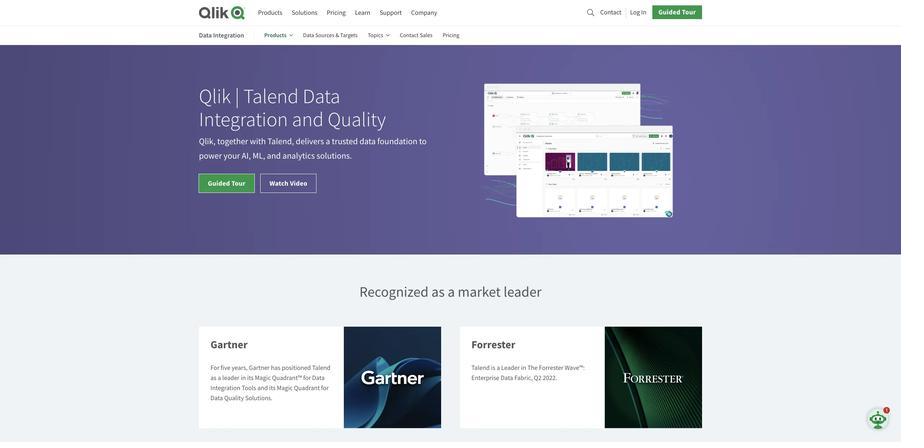 Task type: locate. For each thing, give the bounding box(es) containing it.
menu bar inside qlik main element
[[258, 6, 437, 19]]

1 vertical spatial tour
[[232, 179, 246, 188]]

contact for contact
[[601, 8, 622, 17]]

0 horizontal spatial tour
[[232, 179, 246, 188]]

0 vertical spatial leader
[[504, 283, 542, 301]]

pricing
[[327, 9, 346, 17], [443, 32, 460, 39]]

0 horizontal spatial guided tour link
[[199, 174, 255, 193]]

for up quadrant
[[303, 374, 311, 382]]

for right quadrant
[[321, 384, 329, 392]]

1 horizontal spatial for
[[321, 384, 329, 392]]

log in link
[[630, 6, 647, 18]]

support
[[380, 9, 402, 17]]

0 vertical spatial integration
[[213, 31, 244, 40]]

a down for
[[218, 374, 221, 382]]

0 horizontal spatial quality
[[224, 394, 244, 402]]

1 horizontal spatial guided tour
[[659, 8, 696, 17]]

0 horizontal spatial guided
[[208, 179, 230, 188]]

0 vertical spatial in
[[521, 364, 526, 372]]

solutions.
[[245, 394, 273, 402]]

0 vertical spatial guided tour
[[659, 8, 696, 17]]

learn
[[355, 9, 370, 17]]

leader
[[504, 283, 542, 301], [222, 374, 240, 382]]

1 vertical spatial in
[[241, 374, 246, 382]]

quality down tools
[[224, 394, 244, 402]]

contact inside "data integration" menu bar
[[400, 32, 419, 39]]

guided tour link down your
[[199, 174, 255, 193]]

1 vertical spatial products link
[[264, 27, 293, 44]]

0 vertical spatial for
[[303, 374, 311, 382]]

contact
[[601, 8, 622, 17], [400, 32, 419, 39]]

0 vertical spatial guided
[[659, 8, 681, 17]]

integration down go to the home page. image
[[213, 31, 244, 40]]

forrester up 2022.
[[539, 364, 564, 372]]

1 horizontal spatial forrester
[[539, 364, 564, 372]]

1 vertical spatial products
[[264, 31, 287, 39]]

guided tour inside qlik main element
[[659, 8, 696, 17]]

its up tools
[[247, 374, 254, 382]]

0 vertical spatial forrester
[[472, 338, 516, 352]]

pricing inside "data integration" menu bar
[[443, 32, 460, 39]]

guided tour down your
[[208, 179, 246, 188]]

2 vertical spatial and
[[258, 384, 268, 392]]

company
[[411, 9, 437, 17]]

1 vertical spatial and
[[267, 150, 281, 161]]

integration down five on the left of the page
[[211, 384, 241, 392]]

1 vertical spatial its
[[269, 384, 276, 392]]

1 vertical spatial contact
[[400, 32, 419, 39]]

0 horizontal spatial contact
[[400, 32, 419, 39]]

in inside for five years, gartner has positioned talend as a leader in its magic quadrant™ for data integration tools and its magic quadrant for data quality solutions.
[[241, 374, 246, 382]]

solutions link
[[292, 6, 318, 19]]

talend inside 'qlik | talend data integration and quality qlik, together with talend, delivers a trusted data foundation to power your ai, ml, and analytics solutions.'
[[244, 84, 299, 109]]

pricing link
[[327, 6, 346, 19], [443, 27, 460, 44]]

0 vertical spatial pricing
[[327, 9, 346, 17]]

talend inside 'talend is a leader in the forrester wave™: enterprise data fabric, q2 2022.'
[[472, 364, 490, 372]]

forrester
[[472, 338, 516, 352], [539, 364, 564, 372]]

1 vertical spatial guided tour link
[[199, 174, 255, 193]]

a
[[326, 136, 330, 147], [448, 283, 455, 301], [497, 364, 500, 372], [218, 374, 221, 382]]

and right the ml,
[[267, 150, 281, 161]]

guided right in
[[659, 8, 681, 17]]

positioned
[[282, 364, 311, 372]]

1 vertical spatial forrester
[[539, 364, 564, 372]]

0 horizontal spatial pricing link
[[327, 6, 346, 19]]

analytics
[[283, 150, 315, 161]]

0 vertical spatial its
[[247, 374, 254, 382]]

to
[[419, 136, 427, 147]]

products link left solutions
[[258, 6, 282, 19]]

your
[[224, 150, 240, 161]]

a inside 'talend is a leader in the forrester wave™: enterprise data fabric, q2 2022.'
[[497, 364, 500, 372]]

0 vertical spatial gartner
[[211, 338, 248, 352]]

guided tour link right in
[[653, 6, 702, 19]]

guided tour link
[[653, 6, 702, 19], [199, 174, 255, 193]]

in
[[521, 364, 526, 372], [241, 374, 246, 382]]

magic down "quadrant™"
[[277, 384, 293, 392]]

guided tour
[[659, 8, 696, 17], [208, 179, 246, 188]]

and up delivers
[[292, 107, 324, 132]]

for five years, gartner has positioned talend as a leader in its magic quadrant™ for data integration tools and its magic quadrant for data quality solutions.
[[211, 364, 331, 402]]

delivers
[[296, 136, 324, 147]]

1 vertical spatial gartner
[[249, 364, 270, 372]]

1 vertical spatial leader
[[222, 374, 240, 382]]

0 horizontal spatial pricing
[[327, 9, 346, 17]]

its
[[247, 374, 254, 382], [269, 384, 276, 392]]

recognized
[[360, 283, 429, 301]]

gartner left has
[[249, 364, 270, 372]]

0 horizontal spatial guided tour
[[208, 179, 246, 188]]

1 horizontal spatial pricing
[[443, 32, 460, 39]]

0 vertical spatial pricing link
[[327, 6, 346, 19]]

pricing right sales
[[443, 32, 460, 39]]

0 horizontal spatial talend
[[244, 84, 299, 109]]

1 horizontal spatial tour
[[682, 8, 696, 17]]

watch video link
[[260, 174, 317, 193]]

1 vertical spatial magic
[[277, 384, 293, 392]]

talend up enterprise
[[472, 364, 490, 372]]

1 horizontal spatial guided tour link
[[653, 6, 702, 19]]

products
[[258, 9, 282, 17], [264, 31, 287, 39]]

sources
[[315, 32, 335, 39]]

magic up tools
[[255, 374, 271, 382]]

2 horizontal spatial talend
[[472, 364, 490, 372]]

0 vertical spatial contact
[[601, 8, 622, 17]]

tour for the leftmost guided tour "link"
[[232, 179, 246, 188]]

tour for guided tour "link" in the qlik main element
[[682, 8, 696, 17]]

0 horizontal spatial magic
[[255, 374, 271, 382]]

guided tour right in
[[659, 8, 696, 17]]

1 horizontal spatial guided
[[659, 8, 681, 17]]

menu bar containing products
[[258, 6, 437, 19]]

and
[[292, 107, 324, 132], [267, 150, 281, 161], [258, 384, 268, 392]]

1 horizontal spatial in
[[521, 364, 526, 372]]

trusted
[[332, 136, 358, 147]]

gartner
[[211, 338, 248, 352], [249, 364, 270, 372]]

0 vertical spatial magic
[[255, 374, 271, 382]]

talend inside for five years, gartner has positioned talend as a leader in its magic quadrant™ for data integration tools and its magic quadrant for data quality solutions.
[[312, 364, 331, 372]]

pricing inside qlik main element
[[327, 9, 346, 17]]

pricing up &
[[327, 9, 346, 17]]

1 vertical spatial integration
[[199, 107, 288, 132]]

qlik
[[199, 84, 231, 109]]

0 horizontal spatial leader
[[222, 374, 240, 382]]

1 horizontal spatial as
[[432, 283, 445, 301]]

talend up quadrant
[[312, 364, 331, 372]]

integration up together
[[199, 107, 288, 132]]

quality up data
[[328, 107, 386, 132]]

contact inside qlik main element
[[601, 8, 622, 17]]

leader
[[501, 364, 520, 372]]

pricing link up &
[[327, 6, 346, 19]]

guided
[[659, 8, 681, 17], [208, 179, 230, 188]]

0 horizontal spatial forrester
[[472, 338, 516, 352]]

power
[[199, 150, 222, 161]]

products link down solutions
[[264, 27, 293, 44]]

qlik main element
[[258, 6, 702, 19]]

in inside 'talend is a leader in the forrester wave™: enterprise data fabric, q2 2022.'
[[521, 364, 526, 372]]

1 vertical spatial for
[[321, 384, 329, 392]]

quality inside 'qlik | talend data integration and quality qlik, together with talend, delivers a trusted data foundation to power your ai, ml, and analytics solutions.'
[[328, 107, 386, 132]]

gartner inside for five years, gartner has positioned talend as a leader in its magic quadrant™ for data integration tools and its magic quadrant for data quality solutions.
[[249, 364, 270, 372]]

as
[[432, 283, 445, 301], [211, 374, 217, 382]]

guided down power
[[208, 179, 230, 188]]

pricing link inside qlik main element
[[327, 6, 346, 19]]

and inside for five years, gartner has positioned talend as a leader in its magic quadrant™ for data integration tools and its magic quadrant for data quality solutions.
[[258, 384, 268, 392]]

pricing link right sales
[[443, 27, 460, 44]]

products for topmost products link
[[258, 9, 282, 17]]

contact left sales
[[400, 32, 419, 39]]

qlik | talend data integration and quality qlik, together with talend, delivers a trusted data foundation to power your ai, ml, and analytics solutions.
[[199, 84, 427, 161]]

leader inside for five years, gartner has positioned talend as a leader in its magic quadrant™ for data integration tools and its magic quadrant for data quality solutions.
[[222, 374, 240, 382]]

2022.
[[543, 374, 558, 382]]

tour
[[682, 8, 696, 17], [232, 179, 246, 188]]

1 horizontal spatial gartner
[[249, 364, 270, 372]]

and up 'solutions.'
[[258, 384, 268, 392]]

products for bottom products link
[[264, 31, 287, 39]]

0 horizontal spatial for
[[303, 374, 311, 382]]

topics
[[368, 32, 383, 39]]

0 vertical spatial guided tour link
[[653, 6, 702, 19]]

in left "the"
[[521, 364, 526, 372]]

integration
[[213, 31, 244, 40], [199, 107, 288, 132], [211, 384, 241, 392]]

quality
[[328, 107, 386, 132], [224, 394, 244, 402]]

products inside qlik main element
[[258, 9, 282, 17]]

ai,
[[242, 150, 251, 161]]

1 vertical spatial guided
[[208, 179, 230, 188]]

products link
[[258, 6, 282, 19], [264, 27, 293, 44]]

in down "years," at the left bottom of page
[[241, 374, 246, 382]]

0 vertical spatial products
[[258, 9, 282, 17]]

1 vertical spatial guided tour
[[208, 179, 246, 188]]

a up "solutions." at the top left of page
[[326, 136, 330, 147]]

foundation
[[378, 136, 418, 147]]

talend
[[244, 84, 299, 109], [312, 364, 331, 372], [472, 364, 490, 372]]

1 horizontal spatial pricing link
[[443, 27, 460, 44]]

2 vertical spatial integration
[[211, 384, 241, 392]]

tour inside qlik main element
[[682, 8, 696, 17]]

0 horizontal spatial in
[[241, 374, 246, 382]]

company link
[[411, 6, 437, 19]]

data
[[199, 31, 212, 40], [303, 32, 314, 39], [303, 84, 340, 109], [312, 374, 325, 382], [501, 374, 513, 382], [211, 394, 223, 402]]

guided tour for the leftmost guided tour "link"
[[208, 179, 246, 188]]

integration inside menu bar
[[213, 31, 244, 40]]

data
[[360, 136, 376, 147]]

watch video
[[270, 179, 308, 188]]

for
[[303, 374, 311, 382], [321, 384, 329, 392]]

data sources & targets link
[[303, 27, 358, 44]]

1 vertical spatial quality
[[224, 394, 244, 402]]

0 horizontal spatial as
[[211, 374, 217, 382]]

menu bar
[[258, 6, 437, 19]]

contact left log
[[601, 8, 622, 17]]

1 horizontal spatial leader
[[504, 283, 542, 301]]

0 vertical spatial tour
[[682, 8, 696, 17]]

forrester up is
[[472, 338, 516, 352]]

forrester inside 'talend is a leader in the forrester wave™: enterprise data fabric, q2 2022.'
[[539, 364, 564, 372]]

1 vertical spatial as
[[211, 374, 217, 382]]

magic
[[255, 374, 271, 382], [277, 384, 293, 392]]

q2
[[534, 374, 542, 382]]

0 vertical spatial quality
[[328, 107, 386, 132]]

its up 'solutions.'
[[269, 384, 276, 392]]

guided inside qlik main element
[[659, 8, 681, 17]]

a right is
[[497, 364, 500, 372]]

a inside 'qlik | talend data integration and quality qlik, together with talend, delivers a trusted data foundation to power your ai, ml, and analytics solutions.'
[[326, 136, 330, 147]]

years,
[[232, 364, 248, 372]]

products inside "data integration" menu bar
[[264, 31, 287, 39]]

for
[[211, 364, 219, 372]]

1 horizontal spatial quality
[[328, 107, 386, 132]]

1 horizontal spatial contact
[[601, 8, 622, 17]]

1 vertical spatial pricing
[[443, 32, 460, 39]]

gartner up five on the left of the page
[[211, 338, 248, 352]]

1 horizontal spatial talend
[[312, 364, 331, 372]]

talend right "|"
[[244, 84, 299, 109]]



Task type: vqa. For each thing, say whether or not it's contained in the screenshot.
Magic to the top
yes



Task type: describe. For each thing, give the bounding box(es) containing it.
fabric,
[[515, 374, 533, 382]]

&
[[336, 32, 339, 39]]

the
[[528, 364, 538, 372]]

recognized as a market leader
[[360, 283, 542, 301]]

0 horizontal spatial its
[[247, 374, 254, 382]]

quality inside for five years, gartner has positioned talend as a leader in its magic quadrant™ for data integration tools and its magic quadrant for data quality solutions.
[[224, 394, 244, 402]]

video
[[290, 179, 308, 188]]

wave™:
[[565, 364, 585, 372]]

data inside 'qlik | talend data integration and quality qlik, together with talend, delivers a trusted data foundation to power your ai, ml, and analytics solutions.'
[[303, 84, 340, 109]]

solutions
[[292, 9, 318, 17]]

log in
[[630, 8, 647, 17]]

contact for contact sales
[[400, 32, 419, 39]]

0 vertical spatial and
[[292, 107, 324, 132]]

guided tour for guided tour "link" in the qlik main element
[[659, 8, 696, 17]]

as inside for five years, gartner has positioned talend as a leader in its magic quadrant™ for data integration tools and its magic quadrant for data quality solutions.
[[211, 374, 217, 382]]

learn link
[[355, 6, 370, 19]]

quadrant
[[294, 384, 320, 392]]

enterprise
[[472, 374, 500, 382]]

0 vertical spatial as
[[432, 283, 445, 301]]

market
[[458, 283, 501, 301]]

qlik,
[[199, 136, 216, 147]]

sales
[[420, 32, 433, 39]]

ml,
[[253, 150, 265, 161]]

together
[[217, 136, 248, 147]]

topics link
[[368, 27, 390, 44]]

solutions.
[[317, 150, 352, 161]]

guided tour link inside qlik main element
[[653, 6, 702, 19]]

0 vertical spatial products link
[[258, 6, 282, 19]]

is
[[491, 364, 496, 372]]

support link
[[380, 6, 402, 19]]

has
[[271, 364, 281, 372]]

data inside 'talend is a leader in the forrester wave™: enterprise data fabric, q2 2022.'
[[501, 374, 513, 382]]

data integration
[[199, 31, 244, 40]]

in
[[642, 8, 647, 17]]

go to the home page. image
[[199, 6, 245, 20]]

1 horizontal spatial magic
[[277, 384, 293, 392]]

data sources & targets
[[303, 32, 358, 39]]

data integration menu bar
[[199, 27, 470, 44]]

targets
[[340, 32, 358, 39]]

a data fabric for modern architectures | forrester | data integration solutions | data quality and integration image
[[605, 327, 702, 428]]

data integration solutions | qlik talend data integration and quality image
[[480, 82, 675, 219]]

quadrant™
[[272, 374, 302, 382]]

talend is a leader in the forrester wave™: enterprise data fabric, q2 2022.
[[472, 364, 585, 382]]

a data fabric for modern architectures | gartner | data integration solutions | data quality and integration image
[[344, 327, 441, 428]]

talend,
[[268, 136, 294, 147]]

0 horizontal spatial gartner
[[211, 338, 248, 352]]

integration inside 'qlik | talend data integration and quality qlik, together with talend, delivers a trusted data foundation to power your ai, ml, and analytics solutions.'
[[199, 107, 288, 132]]

watch
[[270, 179, 289, 188]]

contact link
[[601, 6, 622, 18]]

log
[[630, 8, 640, 17]]

|
[[235, 84, 240, 109]]

1 horizontal spatial its
[[269, 384, 276, 392]]

a inside for five years, gartner has positioned talend as a leader in its magic quadrant™ for data integration tools and its magic quadrant for data quality solutions.
[[218, 374, 221, 382]]

a left market on the right bottom of the page
[[448, 283, 455, 301]]

five
[[221, 364, 230, 372]]

tools
[[242, 384, 256, 392]]

contact sales
[[400, 32, 433, 39]]

with
[[250, 136, 266, 147]]

1 vertical spatial pricing link
[[443, 27, 460, 44]]

contact sales link
[[400, 27, 433, 44]]

integration inside for five years, gartner has positioned talend as a leader in its magic quadrant™ for data integration tools and its magic quadrant for data quality solutions.
[[211, 384, 241, 392]]



